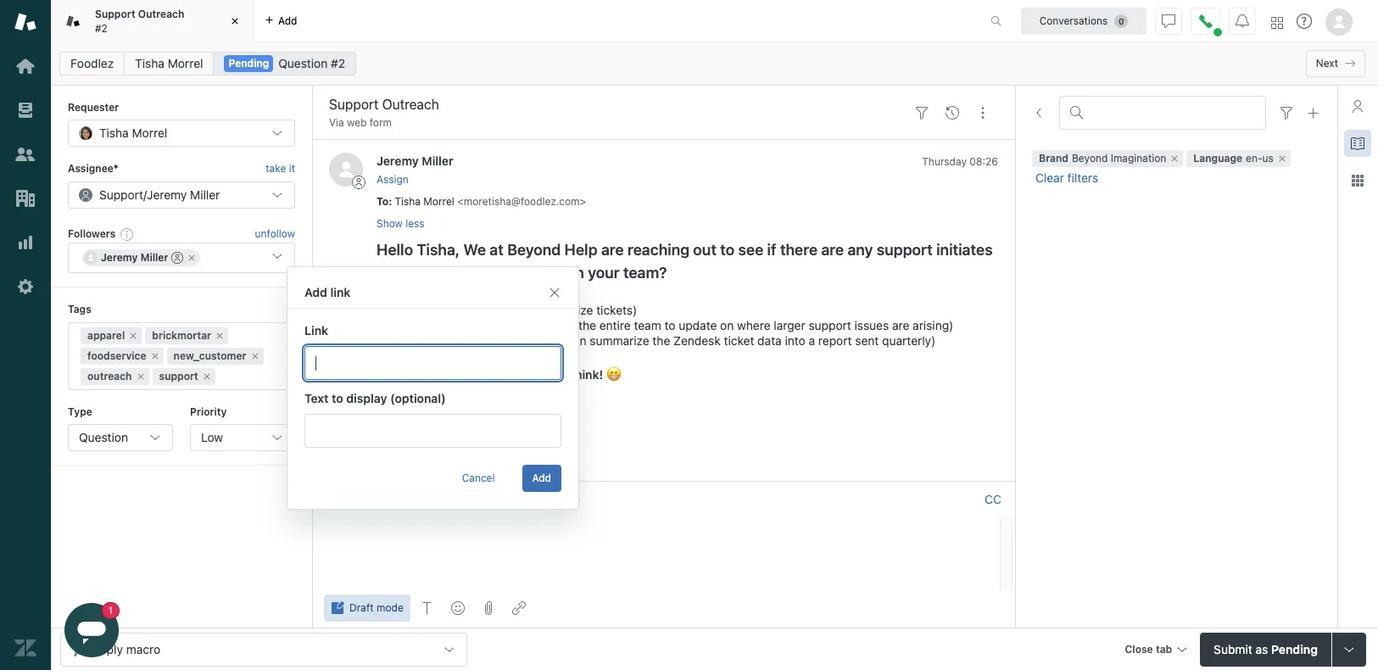 Task type: locate. For each thing, give the bounding box(es) containing it.
tisha morrel down outreach
[[135, 56, 203, 70]]

to
[[377, 195, 389, 208]]

0 horizontal spatial support
[[809, 318, 851, 333]]

to right team
[[665, 318, 676, 333]]

unfollow
[[255, 227, 295, 240]]

0 horizontal spatial tisha morrel
[[135, 56, 203, 70]]

are left any at top
[[821, 241, 844, 259]]

0 vertical spatial tisha
[[135, 56, 164, 70]]

edit user image
[[562, 494, 574, 506]]

0 vertical spatial add
[[305, 285, 327, 299]]

add attachment image
[[482, 601, 495, 615]]

forms
[[444, 303, 479, 317]]

reports
[[496, 333, 539, 348]]

knowledge image
[[1351, 137, 1365, 150]]

0 vertical spatial tisha morrel
[[135, 56, 203, 70]]

there
[[780, 241, 818, 259]]

conversations
[[1040, 14, 1108, 27]]

think!
[[571, 367, 603, 382]]

to : tisha morrel <moretisha@foodlez.com>
[[377, 195, 586, 208]]

text
[[305, 391, 329, 405]]

0 horizontal spatial tisha
[[135, 56, 164, 70]]

main element
[[0, 0, 51, 670]]

imagination
[[1111, 152, 1167, 165]]

tisha inside secondary element
[[135, 56, 164, 70]]

0 vertical spatial pending
[[229, 57, 269, 70]]

1 vertical spatial support
[[397, 303, 441, 317]]

views image
[[14, 99, 36, 121]]

apps image
[[1351, 174, 1365, 187]]

us left remove icon
[[1263, 152, 1274, 165]]

analysis
[[447, 333, 493, 348]]

add for add
[[532, 472, 551, 484]]

:
[[389, 195, 392, 208]]

1 horizontal spatial tisha
[[395, 195, 421, 208]]

0 vertical spatial support
[[95, 8, 135, 20]]

we
[[463, 241, 486, 259]]

add right cancel
[[532, 472, 551, 484]]

add link
[[305, 285, 351, 299]]

0 horizontal spatial pending
[[229, 57, 269, 70]]

format text image
[[420, 601, 434, 615]]

language
[[1194, 152, 1243, 165]]

draft mode
[[349, 601, 404, 614]]

remove image
[[1170, 154, 1180, 164]]

0 vertical spatial morrel
[[168, 56, 203, 70]]

1 vertical spatial add
[[532, 472, 551, 484]]

support inside the hello tisha, we at beyond help are reaching out to see if there are any support initiates you'd like for us to begin with your team?
[[877, 241, 933, 259]]

as
[[1256, 642, 1268, 656]]

2 vertical spatial morrel
[[522, 493, 555, 506]]

morrel down outreach
[[168, 56, 203, 70]]

tisha down cancel button
[[493, 493, 520, 506]]

pending down close icon
[[229, 57, 269, 70]]

the down team
[[653, 333, 670, 348]]

Thursday 08:26 text field
[[922, 156, 998, 168]]

tisha down support outreach #2
[[135, 56, 164, 70]]

clear
[[1036, 171, 1064, 185]]

avatar image
[[329, 153, 363, 187]]

secondary element
[[51, 47, 1378, 81]]

are up your
[[601, 241, 624, 259]]

cancel button
[[452, 465, 505, 492]]

2 vertical spatial tisha
[[493, 493, 520, 506]]

beyond up begin
[[507, 241, 561, 259]]

0 vertical spatial beyond
[[1072, 152, 1108, 165]]

like
[[420, 264, 444, 282]]

Public reply composer Draft mode text field
[[321, 518, 995, 553]]

close modal image
[[548, 286, 562, 299]]

0 vertical spatial the
[[579, 318, 596, 333]]

1 vertical spatial us
[[472, 264, 489, 282]]

feel
[[377, 367, 400, 382]]

0 horizontal spatial morrel
[[168, 56, 203, 70]]

link
[[305, 323, 328, 338]]

support
[[95, 8, 135, 20], [397, 303, 441, 317], [397, 318, 441, 333]]

at
[[490, 241, 504, 259]]

take it
[[266, 162, 295, 175]]

1 vertical spatial tisha
[[395, 195, 421, 208]]

1 zendesk from the left
[[397, 333, 444, 348]]

begin
[[510, 264, 550, 282]]

the right or
[[579, 318, 596, 333]]

to
[[720, 241, 735, 259], [492, 264, 507, 282], [665, 318, 676, 333], [429, 367, 441, 382], [332, 391, 343, 405]]

back image
[[1032, 106, 1046, 120]]

tisha right : at the top left of page
[[395, 195, 421, 208]]

1 horizontal spatial support
[[877, 241, 933, 259]]

morrel down add button
[[522, 493, 555, 506]]

Subject field
[[326, 94, 903, 115]]

add button
[[522, 465, 562, 492]]

tisha,
[[417, 241, 460, 259]]

get started image
[[14, 55, 36, 77]]

tickets)
[[596, 303, 637, 317]]

add
[[305, 285, 327, 299], [532, 472, 551, 484]]

thursday
[[922, 156, 967, 168]]

tisha morrel inside secondary element
[[135, 56, 203, 70]]

(w/
[[481, 318, 497, 333]]

0 horizontal spatial zendesk
[[397, 333, 444, 348]]

are up quarterly)
[[892, 318, 910, 333]]

0 horizontal spatial beyond
[[507, 241, 561, 259]]

1 vertical spatial tisha morrel
[[493, 493, 555, 506]]

draft mode button
[[324, 595, 410, 622]]

jeremy
[[377, 154, 419, 168]]

add link (cmd k) image
[[512, 601, 526, 615]]

organizations image
[[14, 187, 36, 210]]

your
[[588, 264, 620, 282]]

0 horizontal spatial add
[[305, 285, 327, 299]]

support inside support outreach #2
[[95, 8, 135, 20]]

support up link field
[[397, 318, 441, 333]]

1 vertical spatial support
[[809, 318, 851, 333]]

are
[[601, 241, 624, 259], [821, 241, 844, 259], [892, 318, 910, 333]]

submit
[[1214, 642, 1253, 656]]

it
[[289, 162, 295, 175]]

language en-us
[[1194, 152, 1274, 165]]

take
[[266, 162, 286, 175]]

help
[[503, 303, 526, 317]]

support right any at top
[[877, 241, 933, 259]]

let
[[444, 367, 459, 382]]

into
[[785, 333, 806, 348]]

assign
[[377, 173, 409, 186]]

report
[[818, 333, 852, 348]]

morrel
[[168, 56, 203, 70], [424, 195, 455, 208], [522, 493, 555, 506]]

beyond
[[1072, 152, 1108, 165], [507, 241, 561, 259]]

to left let
[[429, 367, 441, 382]]

support up 'report'
[[809, 318, 851, 333]]

zendesk down update
[[674, 333, 721, 348]]

tisha morrel
[[135, 56, 203, 70], [493, 493, 555, 506]]

1 horizontal spatial add
[[532, 472, 551, 484]]

Link field
[[305, 346, 562, 380]]

us inside the hello tisha, we at beyond help are reaching out to see if there are any support initiates you'd like for us to begin with your team?
[[472, 264, 489, 282]]

customer context image
[[1351, 99, 1365, 113]]

us
[[1263, 152, 1274, 165], [472, 264, 489, 282]]

to right text
[[332, 391, 343, 405]]

tisha morrel down add button
[[493, 493, 555, 506]]

1 horizontal spatial zendesk
[[674, 333, 721, 348]]

clear filters link
[[1032, 171, 1102, 186]]

en-
[[1246, 152, 1263, 165]]

1 vertical spatial beyond
[[507, 241, 561, 259]]

help
[[565, 241, 598, 259]]

draft
[[349, 601, 374, 614]]

1 horizontal spatial pending
[[1271, 642, 1318, 656]]

web
[[347, 116, 367, 129]]

pending inside pending link
[[229, 57, 269, 70]]

1 vertical spatial the
[[653, 333, 670, 348]]

less
[[406, 217, 425, 230]]

0 vertical spatial us
[[1263, 152, 1274, 165]]

us right for
[[472, 264, 489, 282]]

support down like
[[397, 303, 441, 317]]

support outreach #2
[[95, 8, 184, 34]]

tisha morrel link
[[124, 52, 214, 75]]

zendesk image
[[14, 637, 36, 659]]

1 vertical spatial morrel
[[424, 195, 455, 208]]

pending right the "as"
[[1271, 642, 1318, 656]]

show
[[377, 217, 403, 230]]

leadership
[[500, 318, 561, 333]]

add left link
[[305, 285, 327, 299]]

pending
[[229, 57, 269, 70], [1271, 642, 1318, 656]]

see
[[738, 241, 764, 259]]

issues
[[855, 318, 889, 333]]

insert emojis image
[[451, 601, 465, 615]]

1 horizontal spatial beyond
[[1072, 152, 1108, 165]]

support up #2
[[95, 8, 135, 20]]

assignee*
[[68, 162, 118, 175]]

morrel up less
[[424, 195, 455, 208]]

display
[[346, 391, 387, 405]]

beyond up filters
[[1072, 152, 1108, 165]]

support for support outreach #2
[[95, 8, 135, 20]]

1 vertical spatial pending
[[1271, 642, 1318, 656]]

zendesk products image
[[1271, 17, 1283, 28]]

take it button
[[266, 161, 295, 178]]

tab
[[51, 0, 254, 42]]

0 horizontal spatial us
[[472, 264, 489, 282]]

2 horizontal spatial are
[[892, 318, 910, 333]]

2 horizontal spatial morrel
[[522, 493, 555, 506]]

tisha
[[135, 56, 164, 70], [395, 195, 421, 208], [493, 493, 520, 506]]

zendesk up free on the left
[[397, 333, 444, 348]]

0 vertical spatial support
[[877, 241, 933, 259]]

miller
[[422, 154, 454, 168]]

add inside button
[[532, 472, 551, 484]]



Task type: vqa. For each thing, say whether or not it's contained in the screenshot.
in
no



Task type: describe. For each thing, give the bounding box(es) containing it.
(to
[[482, 303, 499, 317]]

beyond inside the hello tisha, we at beyond help are reaching out to see if there are any support initiates you'd like for us to begin with your team?
[[507, 241, 561, 259]]

0 horizontal spatial are
[[601, 241, 624, 259]]

where
[[737, 318, 771, 333]]

data
[[758, 333, 782, 348]]

priority
[[190, 405, 227, 418]]

are inside support forms (to help standardize tickets) support syncs (w/ leadership or the entire team to update on where larger support issues are arising) zendesk analysis reports (we can summarize the zendesk ticket data into a report sent quarterly)
[[892, 318, 910, 333]]

😁️
[[606, 367, 622, 382]]

feel free to let me know what you think! 😁️
[[377, 367, 622, 382]]

if
[[767, 241, 777, 259]]

initiates
[[937, 241, 993, 259]]

form
[[370, 116, 392, 129]]

1 horizontal spatial us
[[1263, 152, 1274, 165]]

sent
[[855, 333, 879, 348]]

tab containing support outreach
[[51, 0, 254, 42]]

out
[[693, 241, 717, 259]]

show less button
[[377, 216, 425, 232]]

show less
[[377, 217, 425, 230]]

2 vertical spatial support
[[397, 318, 441, 333]]

you
[[547, 367, 567, 382]]

support forms (to help standardize tickets) support syncs (w/ leadership or the entire team to update on where larger support issues are arising) zendesk analysis reports (we can summarize the zendesk ticket data into a report sent quarterly)
[[397, 303, 954, 348]]

low button
[[190, 424, 295, 451]]

brand
[[1039, 152, 1069, 165]]

add for add link
[[305, 285, 327, 299]]

for
[[448, 264, 468, 282]]

remove image
[[1277, 154, 1287, 164]]

jeremy miller link
[[377, 154, 454, 168]]

to down at
[[492, 264, 507, 282]]

entire
[[599, 318, 631, 333]]

1 horizontal spatial tisha morrel
[[493, 493, 555, 506]]

support for support forms (to help standardize tickets) support syncs (w/ leadership or the entire team to update on where larger support issues are arising) zendesk analysis reports (we can summarize the zendesk ticket data into a report sent quarterly)
[[397, 303, 441, 317]]

ticket
[[724, 333, 754, 348]]

next
[[1316, 57, 1338, 70]]

tabs tab list
[[51, 0, 973, 42]]

reporting image
[[14, 232, 36, 254]]

pending link
[[213, 52, 356, 75]]

mode
[[377, 601, 404, 614]]

question button
[[68, 424, 173, 451]]

me
[[462, 367, 479, 382]]

a
[[809, 333, 815, 348]]

tags
[[68, 303, 91, 316]]

conversations button
[[1021, 7, 1147, 34]]

thursday 08:26
[[922, 156, 998, 168]]

0 horizontal spatial the
[[579, 318, 596, 333]]

<moretisha@foodlez.com>
[[457, 195, 586, 208]]

1 horizontal spatial morrel
[[424, 195, 455, 208]]

foodlez link
[[59, 52, 125, 75]]

team
[[634, 318, 661, 333]]

add link dialog
[[287, 266, 579, 510]]

low
[[201, 430, 223, 444]]

what
[[516, 367, 544, 382]]

1 horizontal spatial the
[[653, 333, 670, 348]]

to inside add link dialog
[[332, 391, 343, 405]]

08:26
[[970, 156, 998, 168]]

you'd
[[377, 264, 416, 282]]

link
[[330, 285, 351, 299]]

2 horizontal spatial tisha
[[493, 493, 520, 506]]

events image
[[946, 106, 959, 119]]

via web form
[[329, 116, 392, 129]]

close image
[[226, 13, 243, 30]]

clear filters
[[1036, 171, 1099, 185]]

syncs
[[444, 318, 477, 333]]

to right out
[[720, 241, 735, 259]]

any
[[848, 241, 873, 259]]

arising)
[[913, 318, 954, 333]]

quarterly)
[[882, 333, 936, 348]]

question
[[79, 430, 128, 444]]

submit as pending
[[1214, 642, 1318, 656]]

2 zendesk from the left
[[674, 333, 721, 348]]

admin image
[[14, 276, 36, 298]]

Text to display (optional) field
[[305, 414, 562, 448]]

customers image
[[14, 143, 36, 165]]

(optional)
[[390, 391, 446, 405]]

larger
[[774, 318, 806, 333]]

unfollow button
[[255, 226, 295, 242]]

to inside support forms (to help standardize tickets) support syncs (w/ leadership or the entire team to update on where larger support issues are arising) zendesk analysis reports (we can summarize the zendesk ticket data into a report sent quarterly)
[[665, 318, 676, 333]]

support inside support forms (to help standardize tickets) support syncs (w/ leadership or the entire team to update on where larger support issues are arising) zendesk analysis reports (we can summarize the zendesk ticket data into a report sent quarterly)
[[809, 318, 851, 333]]

1 horizontal spatial are
[[821, 241, 844, 259]]

cc button
[[985, 492, 1002, 507]]

or
[[564, 318, 575, 333]]

filters
[[1068, 171, 1099, 185]]

brand beyond imagination
[[1039, 152, 1167, 165]]

morrel inside secondary element
[[168, 56, 203, 70]]

zendesk support image
[[14, 11, 36, 33]]

free
[[403, 367, 426, 382]]

standardize
[[529, 303, 593, 317]]

hello tisha, we at beyond help are reaching out to see if there are any support initiates you'd like for us to begin with your team?
[[377, 241, 993, 282]]

team?
[[623, 264, 667, 282]]

outreach
[[138, 8, 184, 20]]

know
[[482, 367, 513, 382]]

on
[[720, 318, 734, 333]]

type
[[68, 405, 92, 418]]

text to display (optional)
[[305, 391, 446, 405]]

hello
[[377, 241, 413, 259]]

get help image
[[1297, 14, 1312, 29]]

cancel
[[462, 472, 495, 484]]

update
[[679, 318, 717, 333]]

foodlez
[[70, 56, 114, 70]]

next button
[[1306, 50, 1366, 77]]



